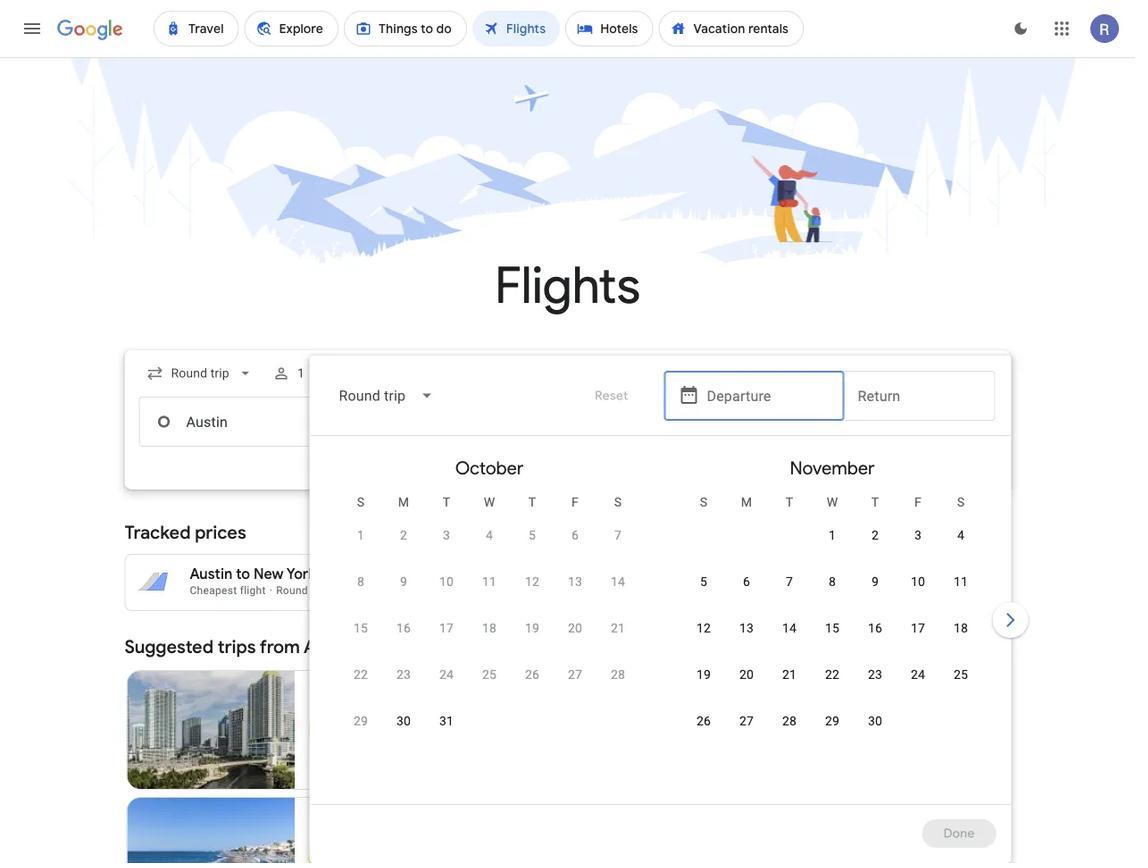 Task type: describe. For each thing, give the bounding box(es) containing it.
29 for wed, nov 29 "element"
[[825, 713, 840, 728]]

m for november
[[741, 495, 752, 509]]

2 23 button from the left
[[854, 666, 897, 709]]

1 2 – 9 from the top
[[335, 705, 363, 719]]

f for october
[[571, 495, 579, 509]]

thu, nov 2 element
[[872, 526, 879, 544]]

wed, nov 22 element
[[825, 666, 840, 684]]

13 for fri, oct 13 element
[[568, 574, 582, 589]]

Return text field
[[858, 372, 982, 420]]

tokyo
[[697, 565, 737, 583]]

flights
[[495, 254, 641, 318]]

sun, oct 8 element
[[357, 573, 364, 591]]

tue, nov 21 element
[[782, 666, 797, 684]]

tue, oct 10 element
[[439, 573, 454, 591]]

1 horizontal spatial 6 button
[[725, 573, 768, 616]]

24 for fri, nov 24 element
[[911, 667, 925, 682]]

7 for sat, oct 7 element
[[614, 528, 621, 542]]

Departure text field
[[707, 398, 831, 446]]

sun, nov 19 element
[[696, 666, 711, 684]]

12 for sun, nov 12 element
[[696, 621, 711, 635]]

min
[[433, 722, 455, 737]]

main menu image
[[21, 18, 43, 39]]

26 button inside november row group
[[682, 712, 725, 755]]

from
[[260, 635, 300, 658]]

1 for november
[[829, 528, 836, 542]]

mon, nov 27 element
[[739, 712, 754, 730]]

suggested trips from austin
[[125, 635, 357, 658]]

3 button for november
[[897, 526, 940, 569]]

1 29 button from the left
[[339, 712, 382, 755]]

fri, nov 3 element
[[915, 526, 922, 544]]

tue, oct 31 element
[[439, 712, 454, 730]]

1 horizontal spatial 19 button
[[682, 666, 725, 709]]

7 for tue, nov 7 element on the bottom
[[786, 574, 793, 589]]

thu, oct 19 element
[[525, 619, 539, 637]]

tracked
[[125, 521, 191, 544]]

1 button for november
[[811, 526, 854, 569]]

2 for october
[[400, 528, 407, 542]]

trips
[[218, 635, 256, 658]]

november
[[790, 457, 875, 479]]

3 button for october
[[425, 526, 468, 569]]

1 for october
[[357, 528, 364, 542]]

thu, nov 16 element
[[868, 619, 882, 637]]

fri, oct 6 element
[[571, 526, 579, 544]]

newark
[[338, 565, 389, 583]]

5 button inside row
[[682, 573, 725, 616]]

0 vertical spatial 7 button
[[596, 526, 639, 569]]

16 for thu, nov 16 element
[[868, 621, 882, 635]]

suggested
[[125, 635, 214, 658]]

orlando
[[309, 812, 364, 830]]

sat, nov 4 element
[[957, 526, 965, 544]]

2 for november
[[872, 528, 879, 542]]

1 inside popup button
[[297, 366, 305, 381]]

Return text field
[[858, 398, 982, 446]]

october
[[455, 457, 523, 479]]

1 horizontal spatial 27 button
[[725, 712, 768, 755]]

nonstop
[[331, 722, 380, 737]]

9 for thu, nov 9 element
[[872, 574, 879, 589]]

1 horizontal spatial 12 button
[[682, 619, 725, 662]]

28 for the sat, oct 28 element
[[611, 667, 625, 682]]

2 round from the left
[[744, 584, 776, 597]]

thu, oct 26 element
[[525, 666, 539, 684]]

tue, nov 7 element
[[786, 573, 793, 591]]

27 for mon, nov 27 element
[[739, 713, 754, 728]]

1 23 button from the left
[[382, 666, 425, 709]]

25 button inside november row group
[[940, 666, 982, 709]]

1 dec 2 – 9 from the top
[[309, 705, 363, 719]]

$154
[[518, 565, 549, 583]]

tue, oct 3 element
[[443, 526, 450, 544]]

sat, oct 14 element
[[611, 573, 625, 591]]

sun, oct 1 element
[[357, 526, 364, 544]]

row containing 26
[[682, 704, 897, 755]]

18 for wed, oct 18 element
[[482, 621, 496, 635]]

2 s from the left
[[614, 495, 622, 509]]

thu, nov 23 element
[[868, 666, 882, 684]]

mon, oct 23 element
[[396, 666, 411, 684]]

wed, oct 4 element
[[486, 526, 493, 544]]

0 horizontal spatial 12 button
[[511, 573, 554, 616]]

2 spirit image from the top
[[309, 850, 324, 863]]

4 button for october
[[468, 526, 511, 569]]

8 for wed, nov 8 element
[[829, 574, 836, 589]]

1 horizontal spatial 14 button
[[768, 619, 811, 662]]

wed, nov 8 element
[[829, 573, 836, 591]]

fri, nov 10 element
[[911, 573, 925, 591]]

11 button inside october row group
[[468, 573, 511, 616]]

1 s from the left
[[357, 495, 364, 509]]

10 for fri, nov 10 element
[[911, 574, 925, 589]]

13 for mon, nov 13 element
[[739, 621, 754, 635]]

26 for thu, oct 26 element
[[525, 667, 539, 682]]

2 button for october
[[382, 526, 425, 569]]

0 horizontal spatial 13 button
[[554, 573, 596, 616]]

1 24 button from the left
[[425, 666, 468, 709]]

30 for "thu, nov 30" element
[[868, 713, 882, 728]]

to for new
[[236, 565, 250, 583]]

$2,249
[[951, 565, 996, 583]]

30 for 'mon, oct 30' element
[[396, 713, 411, 728]]

0 vertical spatial 20 button
[[554, 619, 596, 662]]

1 horizontal spatial 20 button
[[725, 666, 768, 709]]

or
[[320, 565, 334, 583]]

row containing 19
[[682, 658, 982, 709]]

31 button
[[425, 712, 468, 755]]

1 30 button from the left
[[382, 712, 425, 755]]

1 horizontal spatial 7 button
[[768, 573, 811, 616]]

18 button inside november row group
[[940, 619, 982, 662]]

8 for sun, oct 8 element
[[357, 574, 364, 589]]

0 vertical spatial 14 button
[[596, 573, 639, 616]]

1 button
[[265, 352, 337, 395]]

canada
[[696, 584, 734, 597]]

15 for wed, nov 15 element at right bottom
[[825, 621, 840, 635]]

tue, nov 28 element
[[782, 712, 797, 730]]

grid inside "flight" search box
[[318, 443, 1004, 815]]

$2,177
[[957, 582, 996, 597]]

2 17 button from the left
[[897, 619, 940, 662]]

tue, oct 17 element
[[439, 619, 454, 637]]

17 for the tue, oct 17 element on the bottom left of page
[[439, 621, 454, 635]]

york
[[287, 565, 316, 583]]

0 vertical spatial 21 button
[[596, 619, 639, 662]]

2 button for november
[[854, 526, 897, 569]]

1 vertical spatial 21 button
[[768, 666, 811, 709]]

w for november
[[827, 495, 838, 509]]

wed, oct 18 element
[[482, 619, 496, 637]]

1 button for october
[[339, 526, 382, 569]]

154 US dollars text field
[[518, 565, 549, 583]]

mon, oct 16 element
[[396, 619, 411, 637]]

27 for fri, oct 27 element
[[568, 667, 582, 682]]

dallas to tokyo
[[637, 565, 737, 583]]

28 for tue, nov 28 "element"
[[782, 713, 797, 728]]

2 dec 2 – 9 from the top
[[309, 831, 363, 846]]

thu, nov 30 element
[[868, 712, 882, 730]]

1 vertical spatial 28 button
[[768, 712, 811, 755]]

change appearance image
[[1000, 7, 1043, 50]]

next image
[[990, 599, 1032, 642]]

view all
[[945, 525, 990, 541]]

row containing 12
[[682, 611, 982, 662]]

suggested trips from austin region
[[125, 625, 1011, 863]]

20 for "fri, oct 20" element
[[568, 621, 582, 635]]

1 t from the left
[[443, 495, 450, 509]]

1 8 button from the left
[[339, 573, 382, 616]]

2 16 button from the left
[[854, 619, 897, 662]]



Task type: locate. For each thing, give the bounding box(es) containing it.
tue, oct 24 element
[[439, 666, 454, 684]]

3 button up tue, oct 10 element
[[425, 526, 468, 569]]

sat, nov 25 element
[[954, 666, 968, 684]]

21 inside october row group
[[611, 621, 625, 635]]

fri, oct 13 element
[[568, 573, 582, 591]]

6
[[571, 528, 579, 542], [743, 574, 750, 589]]

3 inside november row group
[[915, 528, 922, 542]]

1 horizontal spatial 16 button
[[854, 619, 897, 662]]

0 vertical spatial 6 button
[[554, 526, 596, 569]]

0 horizontal spatial to
[[236, 565, 250, 583]]

 image inside tracked prices region
[[270, 584, 273, 597]]

0 vertical spatial 28 button
[[596, 666, 639, 709]]

1 trip from the left
[[311, 584, 328, 597]]

10 left wed, oct 11 element
[[439, 574, 454, 589]]

25 button inside october row group
[[468, 666, 511, 709]]

20 button up fri, oct 27 element
[[554, 619, 596, 662]]

row
[[339, 511, 639, 569], [811, 511, 982, 569], [339, 565, 639, 616], [682, 565, 982, 616], [339, 611, 639, 662], [682, 611, 982, 662], [339, 658, 639, 709], [682, 658, 982, 709], [339, 704, 468, 755], [682, 704, 897, 755]]

2 24 button from the left
[[897, 666, 940, 709]]

14
[[611, 574, 625, 589], [782, 621, 797, 635]]

austin to new york or newark
[[190, 565, 389, 583]]

11 button
[[468, 573, 511, 616], [940, 573, 982, 616]]

28 button
[[596, 666, 639, 709], [768, 712, 811, 755]]

0 horizontal spatial 15
[[353, 621, 368, 635]]

24 for tue, oct 24 element
[[439, 667, 454, 682]]

1 horizontal spatial 20
[[739, 667, 754, 682]]

0 horizontal spatial 11
[[482, 574, 496, 589]]

sat, nov 11 element
[[954, 573, 968, 591]]

cheapest flight
[[190, 584, 266, 597]]

8 button up wed, nov 15 element at right bottom
[[811, 573, 854, 616]]

22 for 'wed, nov 22' element
[[825, 667, 840, 682]]

22 button
[[339, 666, 382, 709], [811, 666, 854, 709]]

1 horizontal spatial w
[[827, 495, 838, 509]]

2 24 from the left
[[911, 667, 925, 682]]

2177 US dollars text field
[[957, 582, 996, 597]]

16 right wed, nov 15 element at right bottom
[[868, 621, 882, 635]]

9
[[400, 574, 407, 589], [872, 574, 879, 589]]

fri, oct 20 element
[[568, 619, 582, 637]]

sat, oct 21 element
[[611, 619, 625, 637]]

0 horizontal spatial 11 button
[[468, 573, 511, 616]]

0 horizontal spatial 12
[[525, 574, 539, 589]]

0 horizontal spatial w
[[484, 495, 495, 509]]

wed, nov 15 element
[[825, 619, 840, 637]]

1 11 from the left
[[482, 574, 496, 589]]

24 inside november row group
[[911, 667, 925, 682]]

7
[[614, 528, 621, 542], [786, 574, 793, 589]]

23 button up 'mon, oct 30' element
[[382, 666, 425, 709]]

2 25 from the left
[[954, 667, 968, 682]]

25 for sat, nov 25 element
[[954, 667, 968, 682]]

2 inside "suggested trips from austin" region
[[390, 722, 397, 737]]

1 vertical spatial 28
[[782, 713, 797, 728]]

7 right mon, nov 6 element
[[786, 574, 793, 589]]

27 button right thu, oct 26 element
[[554, 666, 596, 709]]

f for november
[[915, 495, 922, 509]]

3 button
[[425, 526, 468, 569], [897, 526, 940, 569]]

thu, oct 12 element
[[525, 573, 539, 591]]

0 horizontal spatial 26 button
[[511, 666, 554, 709]]

2 1 button from the left
[[811, 526, 854, 569]]

10 inside october row group
[[439, 574, 454, 589]]

14 button up the sat, oct 21 element
[[596, 573, 639, 616]]

15 inside october row group
[[353, 621, 368, 635]]

1 f from the left
[[571, 495, 579, 509]]

row containing 22
[[339, 658, 639, 709]]

3 inside october row group
[[443, 528, 450, 542]]

m
[[398, 495, 409, 509], [741, 495, 752, 509]]

t down the november
[[786, 495, 793, 509]]

row containing 8
[[339, 565, 639, 616]]

18 inside october row group
[[482, 621, 496, 635]]

3 t from the left
[[786, 495, 793, 509]]

2 trip from the left
[[779, 584, 796, 597]]

11 button inside november row group
[[940, 573, 982, 616]]

1 9 button from the left
[[382, 573, 425, 616]]

7 button up sat, oct 14 element
[[596, 526, 639, 569]]

9 inside november row group
[[872, 574, 879, 589]]

18 for sat, nov 18 element
[[954, 621, 968, 635]]

1 dec from the top
[[309, 705, 331, 719]]

austin up cheapest
[[190, 565, 233, 583]]

14 inside october row group
[[611, 574, 625, 589]]

0 horizontal spatial round trip
[[276, 584, 328, 597]]

0 horizontal spatial 29 button
[[339, 712, 382, 755]]

1 horizontal spatial 24 button
[[897, 666, 940, 709]]

17
[[439, 621, 454, 635], [911, 621, 925, 635]]

fri, nov 24 element
[[911, 666, 925, 684]]

28 inside november row group
[[782, 713, 797, 728]]

2 30 button from the left
[[854, 712, 897, 755]]

None text field
[[139, 397, 391, 447]]

4 button for november
[[940, 526, 982, 569]]

6 inside october row group
[[571, 528, 579, 542]]

18 down $2,177 text box
[[954, 621, 968, 635]]

16 for 'mon, oct 16' element
[[396, 621, 411, 635]]

4 for november
[[957, 528, 965, 542]]

2 29 button from the left
[[811, 712, 854, 755]]

0 horizontal spatial 8 button
[[339, 573, 382, 616]]

9 right newark
[[400, 574, 407, 589]]

t
[[443, 495, 450, 509], [528, 495, 536, 509], [786, 495, 793, 509], [871, 495, 879, 509]]

25 left thu, oct 26 element
[[482, 667, 496, 682]]

12 inside october row group
[[525, 574, 539, 589]]

5 for sun, nov 5 element
[[700, 574, 707, 589]]

0 vertical spatial 2 – 9
[[335, 705, 363, 719]]

21 button
[[596, 619, 639, 662], [768, 666, 811, 709]]

0 horizontal spatial 23
[[396, 667, 411, 682]]

$2,249 $2,177
[[951, 565, 996, 597]]

2 t from the left
[[528, 495, 536, 509]]

sun, nov 12 element
[[696, 619, 711, 637]]

28
[[611, 667, 625, 682], [782, 713, 797, 728]]

2 8 from the left
[[829, 574, 836, 589]]

2 hr 33 min
[[390, 722, 455, 737]]

8 inside november row group
[[829, 574, 836, 589]]

w for october
[[484, 495, 495, 509]]

17 inside october row group
[[439, 621, 454, 635]]

s up sat, oct 7 element
[[614, 495, 622, 509]]

6 right the tokyo
[[743, 574, 750, 589]]

4
[[486, 528, 493, 542], [957, 528, 965, 542]]

1 horizontal spatial 19
[[696, 667, 711, 682]]

17 for the fri, nov 17 element
[[911, 621, 925, 635]]

25 for wed, oct 25 element
[[482, 667, 496, 682]]

2 left tue, oct 3 element
[[400, 528, 407, 542]]

0 vertical spatial 13
[[568, 574, 582, 589]]

0 horizontal spatial 20
[[568, 621, 582, 635]]

1 horizontal spatial austin
[[304, 635, 357, 658]]

1 11 button from the left
[[468, 573, 511, 616]]

tracked prices region
[[125, 511, 1011, 611]]

14 button up tue, nov 21 element
[[768, 619, 811, 662]]

1 horizontal spatial 28 button
[[768, 712, 811, 755]]

fri, oct 27 element
[[568, 666, 582, 684]]

23
[[396, 667, 411, 682], [868, 667, 882, 682]]

23 inside october row group
[[396, 667, 411, 682]]

6 button up fri, oct 13 element
[[554, 526, 596, 569]]

19 button
[[511, 619, 554, 662], [682, 666, 725, 709]]

19 for thu, oct 19 element
[[525, 621, 539, 635]]

air
[[679, 584, 693, 597]]

14 for sat, oct 14 element
[[611, 574, 625, 589]]

23 for thu, nov 23 element on the bottom right
[[868, 667, 882, 682]]

14 left wed, nov 15 element at right bottom
[[782, 621, 797, 635]]

6 inside row
[[743, 574, 750, 589]]

18 inside november row group
[[954, 621, 968, 635]]

0 vertical spatial 27
[[568, 667, 582, 682]]

7 button up tue, nov 14 element
[[768, 573, 811, 616]]

sat, nov 18 element
[[954, 619, 968, 637]]

row containing 15
[[339, 611, 639, 662]]

12 inside november row group
[[696, 621, 711, 635]]

 image
[[270, 584, 273, 597]]

mon, nov 13 element
[[739, 619, 754, 637]]

30 button right wed, nov 29 "element"
[[854, 712, 897, 755]]

1 18 button from the left
[[468, 619, 511, 662]]

30 inside november row group
[[868, 713, 882, 728]]

8 button
[[339, 573, 382, 616], [811, 573, 854, 616]]

29
[[353, 713, 368, 728], [825, 713, 840, 728]]

25 inside october row group
[[482, 667, 496, 682]]

hr
[[401, 722, 412, 737]]

round trip
[[276, 584, 328, 597], [744, 584, 796, 597]]

1 9 from the left
[[400, 574, 407, 589]]

1 horizontal spatial 4
[[957, 528, 965, 542]]

trip up tue, nov 14 element
[[779, 584, 796, 597]]

1 17 button from the left
[[425, 619, 468, 662]]

1 vertical spatial 2 – 9
[[335, 831, 363, 846]]

0 vertical spatial 21
[[611, 621, 625, 635]]

29 for sun, oct 29 element
[[353, 713, 368, 728]]

24 right the mon, oct 23 element
[[439, 667, 454, 682]]

16 button up thu, nov 23 element on the bottom right
[[854, 619, 897, 662]]

29 button
[[339, 712, 382, 755], [811, 712, 854, 755]]

1 vertical spatial 19 button
[[682, 666, 725, 709]]

12 button
[[511, 573, 554, 616], [682, 619, 725, 662]]

1 horizontal spatial 5
[[700, 574, 707, 589]]

1 23 from the left
[[396, 667, 411, 682]]

29 inside november row group
[[825, 713, 840, 728]]

11 inside october row group
[[482, 574, 496, 589]]

2 horizontal spatial 1
[[829, 528, 836, 542]]

mon, nov 20 element
[[739, 666, 754, 684]]

20 button
[[554, 619, 596, 662], [725, 666, 768, 709]]

4 right tue, oct 3 element
[[486, 528, 493, 542]]

None field
[[139, 357, 262, 390], [325, 374, 449, 417], [139, 357, 262, 390], [325, 374, 449, 417]]

0 horizontal spatial 16 button
[[382, 619, 425, 662]]

spirit image down orlando
[[309, 850, 324, 863]]

2 22 button from the left
[[811, 666, 854, 709]]

23 inside november row group
[[868, 667, 882, 682]]

30 right wed, nov 29 "element"
[[868, 713, 882, 728]]

27 button
[[554, 666, 596, 709], [725, 712, 768, 755]]

0 vertical spatial dec
[[309, 705, 331, 719]]

1 4 from the left
[[486, 528, 493, 542]]

austin inside region
[[304, 635, 357, 658]]

row containing 5
[[682, 565, 982, 616]]

new
[[254, 565, 284, 583]]

mon, nov 6 element
[[743, 573, 750, 591]]

2 9 from the left
[[872, 574, 879, 589]]

0 horizontal spatial 7 button
[[596, 526, 639, 569]]

27 right sun, nov 26 element
[[739, 713, 754, 728]]

2 25 button from the left
[[940, 666, 982, 709]]

6 button
[[554, 526, 596, 569], [725, 573, 768, 616]]

1 spirit image from the top
[[309, 723, 324, 737]]

5 inside november row group
[[700, 574, 707, 589]]

1 vertical spatial 20 button
[[725, 666, 768, 709]]

t up thu, oct 5 element
[[528, 495, 536, 509]]

23 for the mon, oct 23 element
[[396, 667, 411, 682]]

14 button
[[596, 573, 639, 616], [768, 619, 811, 662]]

12 left fri, oct 13 element
[[525, 574, 539, 589]]

12 down air canada
[[696, 621, 711, 635]]

2 10 button from the left
[[897, 573, 940, 616]]

23 button up "thu, nov 30" element
[[854, 666, 897, 709]]

10 for tue, oct 10 element
[[439, 574, 454, 589]]

cheapest
[[190, 584, 237, 597]]

2 round trip from the left
[[744, 584, 796, 597]]

11
[[482, 574, 496, 589], [954, 574, 968, 589]]

1 10 button from the left
[[425, 573, 468, 616]]

20 button up mon, nov 27 element
[[725, 666, 768, 709]]

2 9 button from the left
[[854, 573, 897, 616]]

0 horizontal spatial 25
[[482, 667, 496, 682]]

1 vertical spatial 5
[[700, 574, 707, 589]]

dec 2 – 9 down orlando
[[309, 831, 363, 846]]

2 button
[[382, 526, 425, 569], [854, 526, 897, 569]]

all
[[976, 525, 990, 541]]

4 left all
[[957, 528, 965, 542]]

0 horizontal spatial 19 button
[[511, 619, 554, 662]]

1 16 from the left
[[396, 621, 411, 635]]

1 22 from the left
[[353, 667, 368, 682]]

thu, nov 9 element
[[872, 573, 879, 591]]

27 inside october row group
[[568, 667, 582, 682]]

1 horizontal spatial 29 button
[[811, 712, 854, 755]]

19 inside october row group
[[525, 621, 539, 635]]

0 vertical spatial 19 button
[[511, 619, 554, 662]]

0 horizontal spatial 21 button
[[596, 619, 639, 662]]

1 15 button from the left
[[339, 619, 382, 662]]

0 horizontal spatial 30
[[396, 713, 411, 728]]

miami
[[309, 685, 350, 703]]

1 18 from the left
[[482, 621, 496, 635]]

4 button
[[468, 526, 511, 569], [940, 526, 982, 569]]

dec down orlando
[[309, 831, 331, 846]]

26 button left mon, nov 27 element
[[682, 712, 725, 755]]

2 30 from the left
[[868, 713, 882, 728]]

dec down 'miami'
[[309, 705, 331, 719]]

5 button inside october row group
[[511, 526, 554, 569]]

2 w from the left
[[827, 495, 838, 509]]

f
[[571, 495, 579, 509], [915, 495, 922, 509]]

13 right $154
[[568, 574, 582, 589]]

21 inside november row group
[[782, 667, 797, 682]]

13 inside october row group
[[568, 574, 582, 589]]

8 inside october row group
[[357, 574, 364, 589]]

0 horizontal spatial 8
[[357, 574, 364, 589]]

0 horizontal spatial 16
[[396, 621, 411, 635]]

13 left tue, nov 14 element
[[739, 621, 754, 635]]

24 button up 31
[[425, 666, 468, 709]]

sun, nov 26 element
[[696, 712, 711, 730]]

2 – 9 up nonstop
[[335, 705, 363, 719]]

18 button up wed, oct 25 element
[[468, 619, 511, 662]]

3 s from the left
[[700, 495, 707, 509]]

28 inside october row group
[[611, 667, 625, 682]]

tue, nov 14 element
[[782, 619, 797, 637]]

prices
[[195, 521, 246, 544]]

trip down or
[[311, 584, 328, 597]]

0 horizontal spatial 14
[[611, 574, 625, 589]]

18 button
[[468, 619, 511, 662], [940, 619, 982, 662]]

w
[[484, 495, 495, 509], [827, 495, 838, 509]]

1 vertical spatial 26 button
[[682, 712, 725, 755]]

dec 2 – 9
[[309, 705, 363, 719], [309, 831, 363, 846]]

to for tokyo
[[680, 565, 694, 583]]

1 button up sun, oct 8 element
[[339, 526, 382, 569]]

2 15 button from the left
[[811, 619, 854, 662]]

1 30 from the left
[[396, 713, 411, 728]]

9 button
[[382, 573, 425, 616], [854, 573, 897, 616]]

spirit image
[[309, 723, 324, 737], [309, 850, 324, 863]]

0 vertical spatial 28
[[611, 667, 625, 682]]

w inside november row group
[[827, 495, 838, 509]]

4 for october
[[486, 528, 493, 542]]

1 horizontal spatial 22 button
[[811, 666, 854, 709]]

0 horizontal spatial 17
[[439, 621, 454, 635]]

5
[[529, 528, 536, 542], [700, 574, 707, 589]]

1 1 button from the left
[[339, 526, 382, 569]]

2
[[400, 528, 407, 542], [872, 528, 879, 542], [390, 722, 397, 737]]

21
[[611, 621, 625, 635], [782, 667, 797, 682]]

1 horizontal spatial round
[[744, 584, 776, 597]]

air canada
[[679, 584, 734, 597]]

25 inside november row group
[[954, 667, 968, 682]]

november row group
[[661, 443, 1004, 797]]

16 button
[[382, 619, 425, 662], [854, 619, 897, 662]]

0 vertical spatial 20
[[568, 621, 582, 635]]

22 button up sun, oct 29 element
[[339, 666, 382, 709]]

2 18 button from the left
[[940, 619, 982, 662]]

2 17 from the left
[[911, 621, 925, 635]]

1 15 from the left
[[353, 621, 368, 635]]

26 for sun, nov 26 element
[[696, 713, 711, 728]]

s up the tokyo
[[700, 495, 707, 509]]

fri, nov 17 element
[[911, 619, 925, 637]]

f inside november row group
[[915, 495, 922, 509]]

3 for october
[[443, 528, 450, 542]]

1 2 button from the left
[[382, 526, 425, 569]]

austin inside tracked prices region
[[190, 565, 233, 583]]

2 – 9
[[335, 705, 363, 719], [335, 831, 363, 846]]

29 button right tue, nov 28 "element"
[[811, 712, 854, 755]]

t up the thu, nov 2 element
[[871, 495, 879, 509]]

0 horizontal spatial 22
[[353, 667, 368, 682]]

3 for november
[[915, 528, 922, 542]]

23 button
[[382, 666, 425, 709], [854, 666, 897, 709]]

0 horizontal spatial round
[[276, 584, 308, 597]]

30 inside october row group
[[396, 713, 411, 728]]

13
[[568, 574, 582, 589], [739, 621, 754, 635]]

4 inside october row group
[[486, 528, 493, 542]]

f up fri, nov 3 element
[[915, 495, 922, 509]]

sat, oct 28 element
[[611, 666, 625, 684]]

20 for mon, nov 20 element
[[739, 667, 754, 682]]

m up mon, nov 6 element
[[741, 495, 752, 509]]

1 3 from the left
[[443, 528, 450, 542]]

thu, oct 5 element
[[529, 526, 536, 544]]

2 to from the left
[[680, 565, 694, 583]]

2249 US dollars text field
[[951, 565, 996, 583]]

2 4 button from the left
[[940, 526, 982, 569]]

28 right fri, oct 27 element
[[611, 667, 625, 682]]

9 for mon, oct 9 element
[[400, 574, 407, 589]]

1 round from the left
[[276, 584, 308, 597]]

0 horizontal spatial 25 button
[[468, 666, 511, 709]]

24
[[439, 667, 454, 682], [911, 667, 925, 682]]

20
[[568, 621, 582, 635], [739, 667, 754, 682]]

1 10 from the left
[[439, 574, 454, 589]]

3
[[443, 528, 450, 542], [915, 528, 922, 542]]

1 vertical spatial austin
[[304, 635, 357, 658]]

m for october
[[398, 495, 409, 509]]

to
[[236, 565, 250, 583], [680, 565, 694, 583]]

10 button
[[425, 573, 468, 616], [897, 573, 940, 616]]

24 button right thu, nov 23 element on the bottom right
[[897, 666, 940, 709]]

1 3 button from the left
[[425, 526, 468, 569]]

17 button up tue, oct 24 element
[[425, 619, 468, 662]]

24 right thu, nov 23 element on the bottom right
[[911, 667, 925, 682]]

1 4 button from the left
[[468, 526, 511, 569]]

grid containing october
[[318, 443, 1004, 815]]

12 button up sun, nov 19 element
[[682, 619, 725, 662]]

21 right "fri, oct 20" element
[[611, 621, 625, 635]]

7 inside row
[[786, 574, 793, 589]]

13 button up mon, nov 20 element
[[725, 619, 768, 662]]

1 horizontal spatial 2 button
[[854, 526, 897, 569]]

2 11 from the left
[[954, 574, 968, 589]]

15
[[353, 621, 368, 635], [825, 621, 840, 635]]

1 to from the left
[[236, 565, 250, 583]]

s up sun, oct 1 element on the bottom of the page
[[357, 495, 364, 509]]

7 button
[[596, 526, 639, 569], [768, 573, 811, 616]]

25 button
[[468, 666, 511, 709], [940, 666, 982, 709]]

1 horizontal spatial 3
[[915, 528, 922, 542]]

w up wed, oct 4 element
[[484, 495, 495, 509]]

10 inside november row group
[[911, 574, 925, 589]]

11 inside november row group
[[954, 574, 968, 589]]

1 horizontal spatial 11
[[954, 574, 968, 589]]

17 button
[[425, 619, 468, 662], [897, 619, 940, 662]]

15 button
[[339, 619, 382, 662], [811, 619, 854, 662]]

4 s from the left
[[957, 495, 965, 509]]

1 vertical spatial 21
[[782, 667, 797, 682]]

31
[[439, 713, 454, 728]]

19
[[525, 621, 539, 635], [696, 667, 711, 682]]

1 24 from the left
[[439, 667, 454, 682]]

19 button up sun, nov 26 element
[[682, 666, 725, 709]]

28 button right fri, oct 27 element
[[596, 666, 639, 709]]

1 inside october row group
[[357, 528, 364, 542]]

15 inside november row group
[[825, 621, 840, 635]]

21 for the sat, oct 21 element
[[611, 621, 625, 635]]

1 horizontal spatial f
[[915, 495, 922, 509]]

2 23 from the left
[[868, 667, 882, 682]]

11 for sat, nov 11 element
[[954, 574, 968, 589]]

2 18 from the left
[[954, 621, 968, 635]]

2 inside october row group
[[400, 528, 407, 542]]

Flight search field
[[110, 350, 1032, 863]]

1 inside november row group
[[829, 528, 836, 542]]

0 vertical spatial 12
[[525, 574, 539, 589]]

sun, nov 5 element
[[700, 573, 707, 591]]

15 button up sun, oct 22 element
[[339, 619, 382, 662]]

15 for sun, oct 15 element
[[353, 621, 368, 635]]

7 inside october row group
[[614, 528, 621, 542]]

dallas
[[637, 565, 677, 583]]

2 2 – 9 from the top
[[335, 831, 363, 846]]

1 vertical spatial dec 2 – 9
[[309, 831, 363, 846]]

26 inside october row group
[[525, 667, 539, 682]]

1 vertical spatial spirit image
[[309, 850, 324, 863]]

1 horizontal spatial 17 button
[[897, 619, 940, 662]]

Departure text field
[[707, 372, 831, 420]]

18 right the tue, oct 17 element on the bottom left of page
[[482, 621, 496, 635]]

2 15 from the left
[[825, 621, 840, 635]]

m inside row group
[[741, 495, 752, 509]]

0 horizontal spatial 23 button
[[382, 666, 425, 709]]

14 for tue, nov 14 element
[[782, 621, 797, 635]]

flight
[[240, 584, 266, 597]]

2 22 from the left
[[825, 667, 840, 682]]

17 inside november row group
[[911, 621, 925, 635]]

1 vertical spatial 5 button
[[682, 573, 725, 616]]

w up 'wed, nov 1' element
[[827, 495, 838, 509]]

2 4 from the left
[[957, 528, 965, 542]]

0 vertical spatial dec 2 – 9
[[309, 705, 363, 719]]

22 inside october row group
[[353, 667, 368, 682]]

1 25 from the left
[[482, 667, 496, 682]]

22 left thu, nov 23 element on the bottom right
[[825, 667, 840, 682]]

mon, oct 9 element
[[400, 573, 407, 591]]

2 3 from the left
[[915, 528, 922, 542]]

0 horizontal spatial 22 button
[[339, 666, 382, 709]]

15 button up 'wed, nov 22' element
[[811, 619, 854, 662]]

22
[[353, 667, 368, 682], [825, 667, 840, 682]]

18 button inside october row group
[[468, 619, 511, 662]]

21 button up the sat, oct 28 element
[[596, 619, 639, 662]]

17 button up fri, nov 24 element
[[897, 619, 940, 662]]

2 3 button from the left
[[897, 526, 940, 569]]

26 button right wed, oct 25 element
[[511, 666, 554, 709]]

25 button right fri, nov 24 element
[[940, 666, 982, 709]]

spirit image down 'miami'
[[309, 723, 324, 737]]

16 right sun, oct 15 element
[[396, 621, 411, 635]]

24 button
[[425, 666, 468, 709], [897, 666, 940, 709]]

1 horizontal spatial 25 button
[[940, 666, 982, 709]]

15 left thu, nov 16 element
[[825, 621, 840, 635]]

1 17 from the left
[[439, 621, 454, 635]]

round trip up tue, nov 14 element
[[744, 584, 796, 597]]

1 16 button from the left
[[382, 619, 425, 662]]

0 horizontal spatial 1 button
[[339, 526, 382, 569]]

october row group
[[318, 443, 661, 797]]

6 for fri, oct 6 element
[[571, 528, 579, 542]]

25 button left thu, oct 26 element
[[468, 666, 511, 709]]

7 right fri, oct 6 element
[[614, 528, 621, 542]]

6 left sat, oct 7 element
[[571, 528, 579, 542]]

21 for tue, nov 21 element
[[782, 667, 797, 682]]

24 inside october row group
[[439, 667, 454, 682]]

1 horizontal spatial 23 button
[[854, 666, 897, 709]]

1 m from the left
[[398, 495, 409, 509]]

20 inside october row group
[[568, 621, 582, 635]]

5 inside october row group
[[529, 528, 536, 542]]

sat, oct 7 element
[[614, 526, 621, 544]]

trip
[[311, 584, 328, 597], [779, 584, 796, 597]]

1 button
[[339, 526, 382, 569], [811, 526, 854, 569]]

1 horizontal spatial 21 button
[[768, 666, 811, 709]]

1 horizontal spatial 17
[[911, 621, 925, 635]]

2 10 from the left
[[911, 574, 925, 589]]

22 inside november row group
[[825, 667, 840, 682]]

12
[[525, 574, 539, 589], [696, 621, 711, 635]]

12 for thu, oct 12 element
[[525, 574, 539, 589]]

10 button up the tue, oct 17 element on the bottom left of page
[[425, 573, 468, 616]]

17 left sat, nov 18 element
[[911, 621, 925, 635]]

6 button up mon, nov 13 element
[[725, 573, 768, 616]]

0 horizontal spatial 28 button
[[596, 666, 639, 709]]

1 vertical spatial 13 button
[[725, 619, 768, 662]]

22 for sun, oct 22 element
[[353, 667, 368, 682]]

grid
[[318, 443, 1004, 815]]

8 right tue, nov 7 element on the bottom
[[829, 574, 836, 589]]

16
[[396, 621, 411, 635], [868, 621, 882, 635]]

0 horizontal spatial 2 button
[[382, 526, 425, 569]]

30
[[396, 713, 411, 728], [868, 713, 882, 728]]

16 inside october row group
[[396, 621, 411, 635]]

1 horizontal spatial 14
[[782, 621, 797, 635]]

2 16 from the left
[[868, 621, 882, 635]]

2 29 from the left
[[825, 713, 840, 728]]

2 f from the left
[[915, 495, 922, 509]]

1 round trip from the left
[[276, 584, 328, 597]]

1 22 button from the left
[[339, 666, 382, 709]]

21 button up tue, nov 28 "element"
[[768, 666, 811, 709]]

sun, oct 22 element
[[353, 666, 368, 684]]

wed, nov 1 element
[[829, 526, 836, 544]]

0 vertical spatial 27 button
[[554, 666, 596, 709]]

0 horizontal spatial 27 button
[[554, 666, 596, 709]]

wed, oct 25 element
[[482, 666, 496, 684]]

1 horizontal spatial 30
[[868, 713, 882, 728]]

6 for mon, nov 6 element
[[743, 574, 750, 589]]

3 button up fri, nov 10 element
[[897, 526, 940, 569]]

19 left mon, nov 20 element
[[696, 667, 711, 682]]

8
[[357, 574, 364, 589], [829, 574, 836, 589]]

2 2 button from the left
[[854, 526, 897, 569]]

2 8 button from the left
[[811, 573, 854, 616]]

5 for thu, oct 5 element
[[529, 528, 536, 542]]

0 vertical spatial 5
[[529, 528, 536, 542]]

1 horizontal spatial trip
[[779, 584, 796, 597]]

9 button up 'mon, oct 16' element
[[382, 573, 425, 616]]

row containing 29
[[339, 704, 468, 755]]

mon, oct 2 element
[[400, 526, 407, 544]]

13 button
[[554, 573, 596, 616], [725, 619, 768, 662]]

1 vertical spatial 19
[[696, 667, 711, 682]]

4 t from the left
[[871, 495, 879, 509]]

11 for wed, oct 11 element
[[482, 574, 496, 589]]

10 right thu, nov 9 element
[[911, 574, 925, 589]]

sun, oct 15 element
[[353, 619, 368, 637]]

wed, oct 11 element
[[482, 573, 496, 591]]

29 button left 'mon, oct 30' element
[[339, 712, 382, 755]]

w inside october row group
[[484, 495, 495, 509]]

18
[[482, 621, 496, 635], [954, 621, 968, 635]]

tracked prices
[[125, 521, 246, 544]]

19 inside november row group
[[696, 667, 711, 682]]

0 vertical spatial austin
[[190, 565, 233, 583]]

1 horizontal spatial m
[[741, 495, 752, 509]]

5 button
[[511, 526, 554, 569], [682, 573, 725, 616]]

0 horizontal spatial 26
[[525, 667, 539, 682]]

mon, oct 30 element
[[396, 712, 411, 730]]

austin
[[190, 565, 233, 583], [304, 635, 357, 658]]

t up tue, oct 3 element
[[443, 495, 450, 509]]

26 left mon, nov 27 element
[[696, 713, 711, 728]]

1 vertical spatial 7 button
[[768, 573, 811, 616]]

20 inside november row group
[[739, 667, 754, 682]]

9 button up thu, nov 16 element
[[854, 573, 897, 616]]

8 button up sun, oct 15 element
[[339, 573, 382, 616]]

0 horizontal spatial 13
[[568, 574, 582, 589]]

f inside october row group
[[571, 495, 579, 509]]

3 right mon, oct 2 element
[[443, 528, 450, 542]]

m inside october row group
[[398, 495, 409, 509]]

9 left fri, nov 10 element
[[872, 574, 879, 589]]

0 horizontal spatial 30 button
[[382, 712, 425, 755]]

view
[[945, 525, 973, 541]]

2 inside november row group
[[872, 528, 879, 542]]

16 inside november row group
[[868, 621, 882, 635]]

22 button up wed, nov 29 "element"
[[811, 666, 854, 709]]

19 for sun, nov 19 element
[[696, 667, 711, 682]]

0 horizontal spatial 7
[[614, 528, 621, 542]]

26 inside november row group
[[696, 713, 711, 728]]

1 29 from the left
[[353, 713, 368, 728]]

wed, nov 29 element
[[825, 712, 840, 730]]

9 inside october row group
[[400, 574, 407, 589]]

33
[[415, 722, 430, 737]]

29 inside october row group
[[353, 713, 368, 728]]

0 horizontal spatial 18 button
[[468, 619, 511, 662]]

20 left the sat, oct 21 element
[[568, 621, 582, 635]]

27 right thu, oct 26 element
[[568, 667, 582, 682]]

4 inside november row group
[[957, 528, 965, 542]]

2 dec from the top
[[309, 831, 331, 846]]

1 8 from the left
[[357, 574, 364, 589]]

2 m from the left
[[741, 495, 752, 509]]

29 right tue, nov 28 "element"
[[825, 713, 840, 728]]

13 inside november row group
[[739, 621, 754, 635]]

1 w from the left
[[484, 495, 495, 509]]

0 horizontal spatial 28
[[611, 667, 625, 682]]

round
[[276, 584, 308, 597], [744, 584, 776, 597]]

1 vertical spatial 26
[[696, 713, 711, 728]]

2 11 button from the left
[[940, 573, 982, 616]]

30 button
[[382, 712, 425, 755], [854, 712, 897, 755]]

0 vertical spatial 12 button
[[511, 573, 554, 616]]

14 inside november row group
[[782, 621, 797, 635]]

sun, oct 29 element
[[353, 712, 368, 730]]

1 horizontal spatial 1
[[357, 528, 364, 542]]

1 25 button from the left
[[468, 666, 511, 709]]

27 inside november row group
[[739, 713, 754, 728]]



Task type: vqa. For each thing, say whether or not it's contained in the screenshot.
1st 1 button from left
yes



